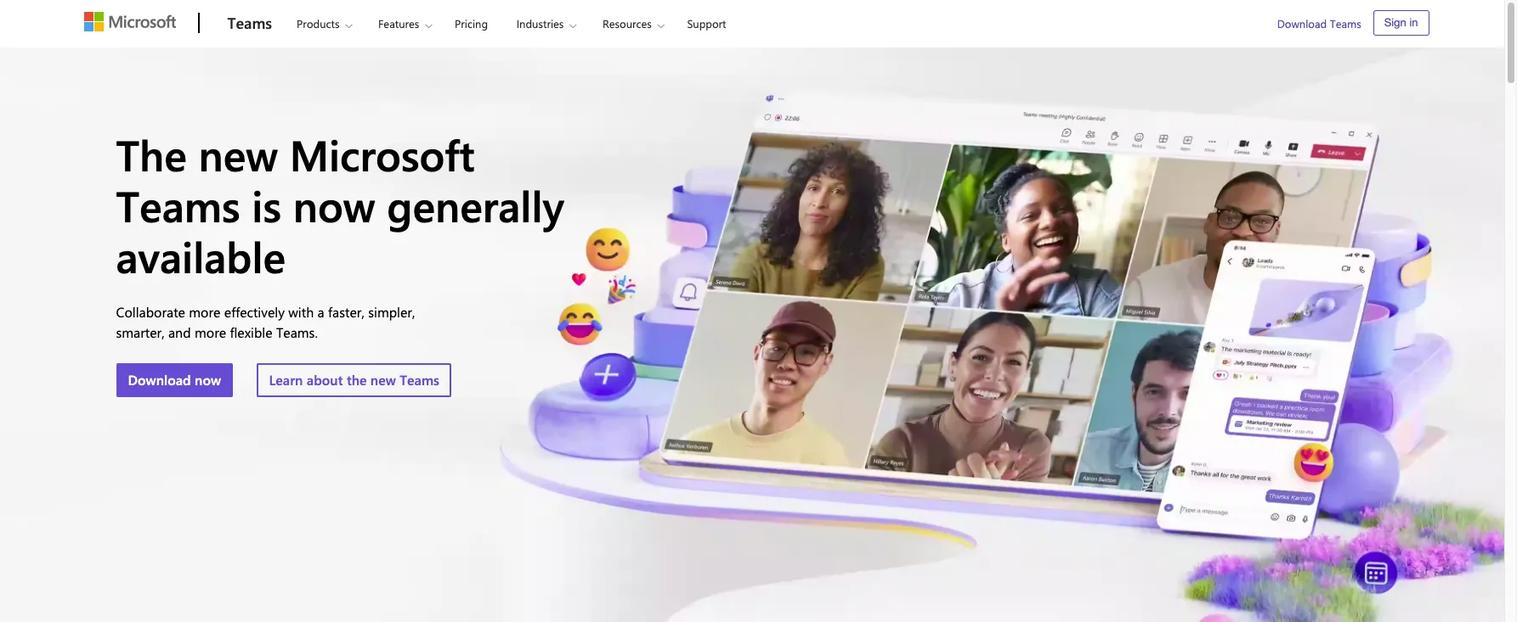 Task type: describe. For each thing, give the bounding box(es) containing it.
microsoft
[[290, 126, 475, 183]]

pricing link
[[447, 1, 496, 42]]

the
[[347, 371, 367, 389]]

resources
[[603, 16, 652, 31]]

products
[[297, 16, 339, 31]]

download for download now
[[128, 371, 191, 389]]

features button
[[364, 1, 446, 46]]

0 vertical spatial more
[[189, 303, 220, 321]]

support
[[687, 16, 726, 31]]

faster,
[[328, 303, 364, 321]]

sign in
[[1384, 16, 1418, 29]]

new inside the new microsoft teams is now generally available
[[198, 126, 278, 183]]

the
[[116, 126, 187, 183]]

generally
[[387, 177, 564, 234]]

now inside the new microsoft teams is now generally available
[[293, 177, 375, 234]]

industries
[[516, 16, 564, 31]]

download for download teams
[[1277, 16, 1327, 31]]

with
[[288, 303, 314, 321]]

1 vertical spatial more
[[195, 324, 226, 342]]

learn
[[269, 371, 303, 389]]

is
[[252, 177, 281, 234]]

microsoft image
[[84, 12, 176, 31]]

products button
[[282, 1, 366, 46]]



Task type: locate. For each thing, give the bounding box(es) containing it.
0 horizontal spatial download
[[128, 371, 191, 389]]

sign in link
[[1373, 3, 1429, 43]]

1 vertical spatial new
[[370, 371, 396, 389]]

now
[[293, 177, 375, 234], [195, 371, 221, 389]]

teams link
[[219, 1, 281, 47]]

resources button
[[588, 1, 678, 46]]

teams
[[227, 13, 272, 33], [1330, 16, 1361, 31], [116, 177, 240, 234], [400, 371, 439, 389]]

smarter,
[[116, 324, 165, 342]]

learn about the new teams link
[[257, 364, 451, 398]]

now right is
[[293, 177, 375, 234]]

sign
[[1384, 16, 1406, 29]]

more right and
[[195, 324, 226, 342]]

0 vertical spatial new
[[198, 126, 278, 183]]

simpler,
[[368, 303, 415, 321]]

about
[[307, 371, 343, 389]]

new inside learn about the new teams link
[[370, 371, 396, 389]]

the new microsoft teams is now generally available
[[116, 126, 564, 285]]

pricing
[[455, 16, 488, 31]]

support link
[[679, 1, 734, 42]]

more up and
[[189, 303, 220, 321]]

1 horizontal spatial now
[[293, 177, 375, 234]]

0 horizontal spatial new
[[198, 126, 278, 183]]

download teams link
[[1270, 1, 1369, 42]]

teams.
[[276, 324, 318, 342]]

1 vertical spatial download
[[128, 371, 191, 389]]

teams inside the new microsoft teams is now generally available
[[116, 177, 240, 234]]

more
[[189, 303, 220, 321], [195, 324, 226, 342]]

new
[[198, 126, 278, 183], [370, 371, 396, 389]]

0 vertical spatial download
[[1277, 16, 1327, 31]]

learn about the new teams
[[269, 371, 439, 389]]

0 horizontal spatial now
[[195, 371, 221, 389]]

download now link
[[116, 364, 233, 398]]

effectively
[[224, 303, 285, 321]]

1 vertical spatial now
[[195, 371, 221, 389]]

download now
[[128, 371, 221, 389]]

industries button
[[502, 1, 590, 46]]

collaborate more effectively with a faster, simpler, smarter, and more flexible teams.
[[116, 303, 415, 342]]

available
[[116, 228, 286, 285]]

collaborate
[[116, 303, 185, 321]]

1 horizontal spatial download
[[1277, 16, 1327, 31]]

in
[[1409, 16, 1418, 29]]

0 vertical spatial now
[[293, 177, 375, 234]]

a
[[317, 303, 324, 321]]

1 horizontal spatial new
[[370, 371, 396, 389]]

features
[[378, 16, 419, 31]]

flexible
[[230, 324, 272, 342]]

and
[[168, 324, 191, 342]]

download teams
[[1277, 16, 1361, 31]]

now left learn
[[195, 371, 221, 389]]

download
[[1277, 16, 1327, 31], [128, 371, 191, 389]]



Task type: vqa. For each thing, say whether or not it's contained in the screenshot.
bottom new
yes



